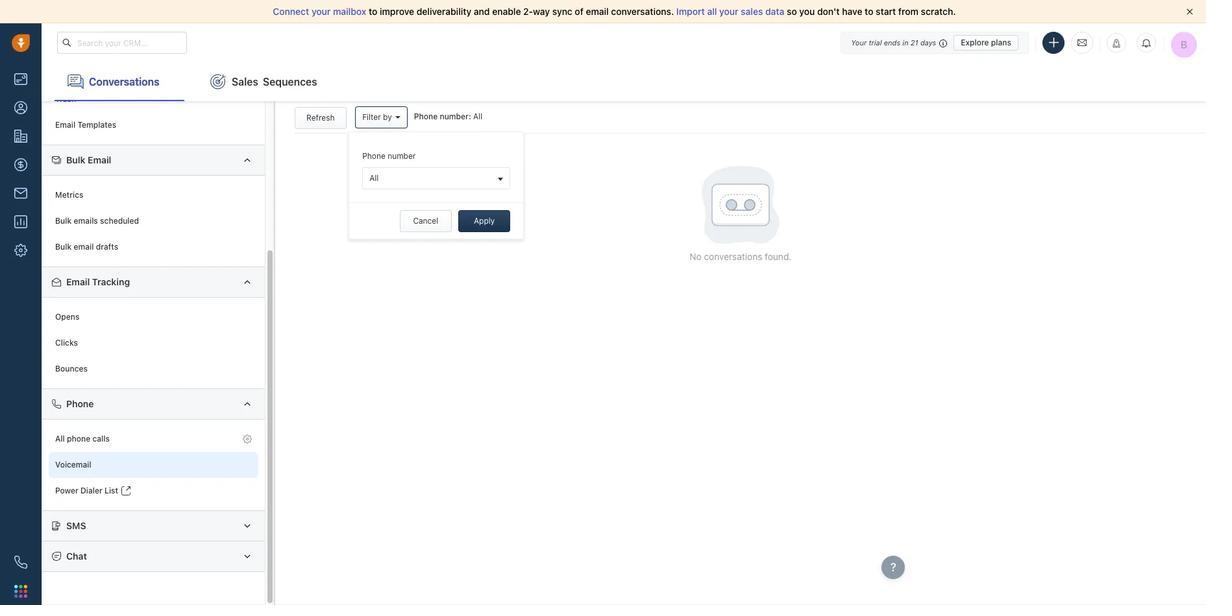 Task type: vqa. For each thing, say whether or not it's contained in the screenshot.
TEMPLATES
yes



Task type: describe. For each thing, give the bounding box(es) containing it.
so
[[787, 6, 797, 17]]

clicks link
[[49, 330, 258, 356]]

cancel button
[[400, 210, 452, 233]]

bulk email
[[66, 155, 111, 166]]

email tracking
[[66, 277, 130, 288]]

sync
[[552, 6, 573, 17]]

connect your mailbox link
[[273, 6, 369, 17]]

conversations.
[[611, 6, 674, 17]]

scratch.
[[921, 6, 956, 17]]

voicemail link
[[49, 453, 258, 479]]

2 your from the left
[[720, 6, 739, 17]]

opens link
[[49, 305, 258, 330]]

metrics link
[[49, 182, 258, 208]]

dialer
[[81, 487, 102, 496]]

sales sequences link
[[197, 62, 330, 101]]

by
[[383, 113, 392, 122]]

days
[[921, 38, 937, 46]]

1 vertical spatial email
[[74, 242, 94, 252]]

1 your from the left
[[312, 6, 331, 17]]

don't
[[818, 6, 840, 17]]

bulk emails scheduled link
[[49, 208, 258, 234]]

all button
[[362, 168, 511, 190]]

phone for phone number
[[362, 151, 386, 161]]

bounces
[[55, 365, 88, 374]]

apply button
[[459, 210, 511, 233]]

tab list containing conversations
[[42, 62, 1207, 101]]

start
[[876, 6, 896, 17]]

Search your CRM... text field
[[57, 32, 187, 54]]

what's new image
[[1112, 39, 1121, 48]]

explore plans link
[[954, 35, 1019, 50]]

apply
[[474, 216, 495, 226]]

phone number : all
[[414, 112, 483, 122]]

phone element
[[8, 550, 34, 576]]

voicemail
[[55, 461, 91, 470]]

trial
[[869, 38, 882, 46]]

sms
[[66, 521, 86, 532]]

metrics
[[55, 191, 83, 200]]

0 vertical spatial email
[[586, 6, 609, 17]]

templates
[[78, 120, 116, 130]]

deliverability
[[417, 6, 472, 17]]

all for all phone calls
[[55, 435, 65, 444]]

data
[[766, 6, 785, 17]]

bulk email drafts link
[[49, 234, 258, 260]]

of
[[575, 6, 584, 17]]

phone number
[[362, 151, 416, 161]]

21
[[911, 38, 919, 46]]

refresh
[[307, 113, 335, 123]]

plans
[[991, 37, 1012, 47]]

calls
[[93, 435, 110, 444]]

way
[[533, 6, 550, 17]]

enable
[[492, 6, 521, 17]]

sequences
[[263, 76, 317, 87]]

bounces link
[[49, 356, 258, 382]]

emails
[[74, 216, 98, 226]]

2 to from the left
[[865, 6, 874, 17]]

drafts
[[96, 242, 118, 252]]

and
[[474, 6, 490, 17]]

filter
[[362, 113, 381, 122]]

import
[[677, 6, 705, 17]]

power dialer list link
[[49, 479, 258, 505]]



Task type: locate. For each thing, give the bounding box(es) containing it.
all for all
[[370, 174, 379, 183]]

1 vertical spatial email
[[88, 155, 111, 166]]

sales
[[232, 76, 258, 87]]

0 vertical spatial email
[[55, 120, 75, 130]]

have
[[842, 6, 863, 17]]

bulk left emails
[[55, 216, 72, 226]]

number for phone number : all
[[440, 112, 469, 122]]

0 horizontal spatial phone
[[66, 399, 94, 410]]

2 horizontal spatial phone
[[414, 112, 438, 122]]

sales sequences
[[232, 76, 317, 87]]

conversations link
[[55, 62, 184, 101]]

bulk email drafts
[[55, 242, 118, 252]]

bulk for bulk email drafts
[[55, 242, 72, 252]]

phone for phone number : all
[[414, 112, 438, 122]]

0 horizontal spatial your
[[312, 6, 331, 17]]

2 horizontal spatial all
[[473, 112, 483, 122]]

:
[[469, 112, 471, 122]]

your right the all
[[720, 6, 739, 17]]

filter by
[[362, 113, 392, 122]]

refresh button
[[295, 107, 347, 129]]

all
[[473, 112, 483, 122], [370, 174, 379, 183], [55, 435, 65, 444]]

your trial ends in 21 days
[[851, 38, 937, 46]]

email
[[586, 6, 609, 17], [74, 242, 94, 252]]

improve
[[380, 6, 414, 17]]

1 vertical spatial all
[[370, 174, 379, 183]]

tracking
[[92, 277, 130, 288]]

freshworks switcher image
[[14, 586, 27, 599]]

phone
[[67, 435, 90, 444]]

bulk down bulk emails scheduled
[[55, 242, 72, 252]]

bulk emails scheduled
[[55, 216, 139, 226]]

found.
[[765, 251, 792, 262]]

2 vertical spatial email
[[66, 277, 90, 288]]

clicks
[[55, 339, 78, 348]]

1 horizontal spatial email
[[586, 6, 609, 17]]

phone right the by
[[414, 112, 438, 122]]

filter by button
[[355, 107, 408, 129]]

conversations
[[89, 76, 159, 87]]

2-
[[523, 6, 533, 17]]

bulk
[[66, 155, 85, 166], [55, 216, 72, 226], [55, 242, 72, 252]]

connect your mailbox to improve deliverability and enable 2-way sync of email conversations. import all your sales data so you don't have to start from scratch.
[[273, 6, 956, 17]]

1 horizontal spatial to
[[865, 6, 874, 17]]

no
[[690, 251, 702, 262]]

power
[[55, 487, 78, 496]]

mailbox
[[333, 6, 366, 17]]

all phone calls link
[[49, 427, 258, 453]]

your
[[851, 38, 867, 46]]

list
[[105, 487, 118, 496]]

email left tracking
[[66, 277, 90, 288]]

0 horizontal spatial number
[[388, 151, 416, 161]]

email for templates
[[55, 120, 75, 130]]

number
[[440, 112, 469, 122], [388, 151, 416, 161]]

0 horizontal spatial email
[[74, 242, 94, 252]]

your left mailbox
[[312, 6, 331, 17]]

cancel
[[413, 216, 438, 226]]

ends
[[884, 38, 901, 46]]

1 vertical spatial bulk
[[55, 216, 72, 226]]

phone down filter
[[362, 151, 386, 161]]

all phone calls
[[55, 435, 110, 444]]

0 vertical spatial all
[[473, 112, 483, 122]]

0 horizontal spatial to
[[369, 6, 378, 17]]

explore
[[961, 37, 989, 47]]

bulk up metrics
[[66, 155, 85, 166]]

1 horizontal spatial number
[[440, 112, 469, 122]]

email left templates
[[55, 120, 75, 130]]

2 vertical spatial phone
[[66, 399, 94, 410]]

opens
[[55, 313, 80, 322]]

phone up phone
[[66, 399, 94, 410]]

all left phone
[[55, 435, 65, 444]]

import all your sales data link
[[677, 6, 787, 17]]

2 vertical spatial all
[[55, 435, 65, 444]]

from
[[899, 6, 919, 17]]

you
[[800, 6, 815, 17]]

power dialer list
[[55, 487, 118, 496]]

1 horizontal spatial your
[[720, 6, 739, 17]]

to
[[369, 6, 378, 17], [865, 6, 874, 17]]

scheduled
[[100, 216, 139, 226]]

all down "phone number"
[[370, 174, 379, 183]]

email templates
[[55, 120, 116, 130]]

bulk for bulk emails scheduled
[[55, 216, 72, 226]]

close image
[[1187, 8, 1194, 15]]

1 vertical spatial number
[[388, 151, 416, 161]]

email down templates
[[88, 155, 111, 166]]

phone image
[[14, 557, 27, 569]]

1 horizontal spatial all
[[370, 174, 379, 183]]

email left drafts
[[74, 242, 94, 252]]

to left the start
[[865, 6, 874, 17]]

0 vertical spatial phone
[[414, 112, 438, 122]]

number for phone number
[[388, 151, 416, 161]]

send email image
[[1078, 37, 1087, 48]]

in
[[903, 38, 909, 46]]

sales
[[741, 6, 763, 17]]

your
[[312, 6, 331, 17], [720, 6, 739, 17]]

1 to from the left
[[369, 6, 378, 17]]

1 vertical spatial phone
[[362, 151, 386, 161]]

all inside button
[[370, 174, 379, 183]]

0 vertical spatial bulk
[[66, 155, 85, 166]]

2 vertical spatial bulk
[[55, 242, 72, 252]]

to right mailbox
[[369, 6, 378, 17]]

connect
[[273, 6, 309, 17]]

explore plans
[[961, 37, 1012, 47]]

all
[[707, 6, 717, 17]]

no conversations found.
[[690, 251, 792, 262]]

all right :
[[473, 112, 483, 122]]

email templates link
[[49, 112, 258, 138]]

conversations
[[704, 251, 763, 262]]

phone
[[414, 112, 438, 122], [362, 151, 386, 161], [66, 399, 94, 410]]

0 horizontal spatial all
[[55, 435, 65, 444]]

email for tracking
[[66, 277, 90, 288]]

1 horizontal spatial phone
[[362, 151, 386, 161]]

tab list
[[42, 62, 1207, 101]]

email right of
[[586, 6, 609, 17]]

phone for phone
[[66, 399, 94, 410]]

chat
[[66, 551, 87, 562]]

email
[[55, 120, 75, 130], [88, 155, 111, 166], [66, 277, 90, 288]]

bulk for bulk email
[[66, 155, 85, 166]]

0 vertical spatial number
[[440, 112, 469, 122]]



